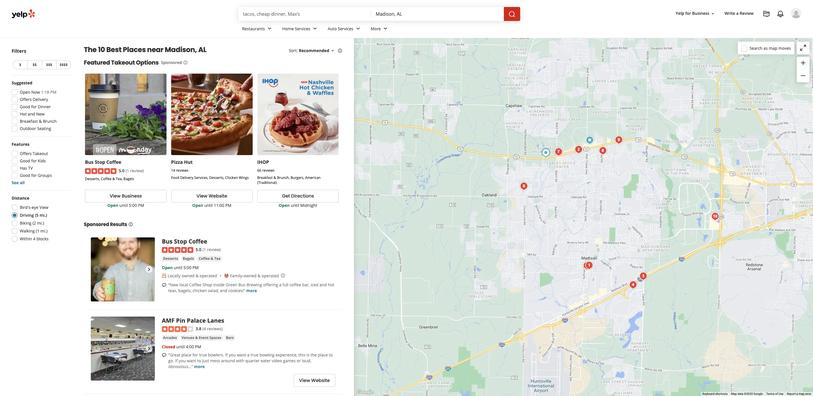 Task type: vqa. For each thing, say whether or not it's contained in the screenshot.
Lanes
yes



Task type: describe. For each thing, give the bounding box(es) containing it.
offering
[[263, 282, 278, 288]]

full
[[283, 282, 288, 288]]

see all button
[[12, 180, 25, 186]]

shop
[[203, 282, 212, 288]]

get directions link
[[257, 190, 339, 203]]

offers for offers takeout
[[20, 151, 32, 156]]

open for view website
[[192, 203, 203, 208]]

iced
[[311, 282, 319, 288]]

more link for cookies!"
[[246, 288, 257, 294]]

features
[[12, 142, 29, 147]]

a inside "new local coffee shop inside green bus brewing offering a full coffee bar, iced and hot teas, bagels, chicken salad, and cookies!"
[[279, 282, 281, 288]]

view for view business link
[[110, 193, 121, 200]]

& inside ihop 66 reviews breakfast & brunch, burgers, american (traditional)
[[274, 175, 276, 180]]

1 place from the left
[[181, 352, 191, 358]]

reviews)
[[207, 326, 223, 332]]

the
[[311, 352, 317, 358]]

breakfast & brunch
[[20, 119, 57, 124]]

green
[[226, 282, 237, 288]]

stop for top 'bus stop coffee' link
[[95, 159, 105, 165]]

open up 16 locally owned v2 icon
[[162, 265, 173, 271]]

luigi's italian grill image
[[613, 134, 625, 146]]

loud,
[[302, 358, 311, 364]]

until for business
[[119, 203, 128, 208]]

data
[[738, 393, 744, 396]]

until for website
[[204, 203, 213, 208]]

sponsored for sponsored
[[161, 60, 182, 65]]

more link for to
[[194, 364, 205, 370]]

expand map image
[[800, 44, 807, 51]]

& down new
[[39, 119, 42, 124]]

prohibition rooftop bar & grill image
[[638, 271, 649, 282]]

amf pin palace lanes image
[[91, 317, 155, 381]]

family-
[[230, 273, 244, 279]]

ihop image
[[540, 147, 552, 159]]

open for view business
[[107, 203, 118, 208]]

view for the right the view website link
[[299, 377, 310, 384]]

map region
[[292, 22, 813, 396]]

keyboard
[[703, 393, 715, 396]]

biking (2 mi.)
[[20, 220, 44, 226]]

good for good for groups
[[20, 173, 30, 178]]

slideshow element for bus
[[91, 238, 155, 302]]

a right write
[[737, 11, 739, 16]]

good for good for dinner
[[20, 104, 30, 110]]

keyboard shortcuts
[[703, 393, 728, 396]]

auto services link
[[323, 21, 366, 38]]

near
[[147, 45, 163, 54]]

yelp
[[676, 11, 685, 16]]

0 horizontal spatial want
[[187, 358, 196, 364]]

venues
[[182, 336, 194, 341]]

teas,
[[168, 288, 177, 294]]

home services
[[282, 26, 310, 31]]

coffee & tea link
[[198, 256, 222, 262]]

next image
[[146, 266, 153, 273]]

1 vertical spatial you
[[179, 358, 186, 364]]

projects image
[[763, 10, 770, 17]]

1 horizontal spatial open until 5:00 pm
[[162, 265, 199, 271]]

bowlers.
[[208, 352, 224, 358]]

tea
[[214, 256, 221, 261]]

16 locally owned v2 image
[[162, 274, 167, 278]]

coffee left tea,
[[101, 177, 112, 182]]

get
[[282, 193, 290, 200]]

tom brown's restaurant image
[[573, 144, 585, 156]]

group containing features
[[10, 142, 72, 186]]

outdoor
[[20, 126, 36, 131]]

main street cafe image
[[581, 260, 593, 272]]

16 info v2 image for the 10 best places near madison, al
[[338, 48, 342, 53]]

business categories element
[[238, 21, 802, 38]]

takeout for offers
[[33, 151, 48, 156]]

mi.) for biking (2 mi.)
[[37, 220, 44, 226]]

1 horizontal spatial bus stop coffee
[[162, 238, 207, 245]]

1 horizontal spatial to
[[329, 352, 333, 358]]

write
[[725, 11, 736, 16]]

& inside coffee & tea button
[[211, 256, 214, 261]]

coffee
[[290, 282, 301, 288]]

"new
[[168, 282, 178, 288]]

madison,
[[165, 45, 197, 54]]

16 info v2 image for featured takeout options
[[183, 60, 188, 65]]

good for good for kids
[[20, 158, 30, 164]]

recommended button
[[299, 48, 335, 53]]

1 vertical spatial 5 star rating image
[[162, 247, 193, 253]]

4:00
[[186, 344, 194, 350]]

featured takeout options
[[84, 59, 159, 67]]

services,
[[194, 175, 208, 180]]

takeout for featured
[[111, 59, 135, 67]]

j. alexander's image
[[627, 279, 639, 291]]

24 chevron down v2 image
[[382, 25, 389, 32]]

sponsored results
[[84, 221, 127, 228]]

view for the topmost the view website link
[[197, 193, 208, 200]]

0 horizontal spatial breakfast
[[20, 119, 38, 124]]

bars link
[[225, 335, 235, 341]]

0 horizontal spatial delivery
[[33, 97, 48, 102]]

(1 inside option group
[[36, 228, 39, 234]]

arcades
[[163, 336, 177, 341]]

3.8 (4 reviews)
[[196, 326, 223, 332]]

coffee & tea
[[199, 256, 221, 261]]

pizza hut 14 reviews food delivery services, desserts, chicken wings
[[171, 159, 249, 180]]

1 vertical spatial to
[[197, 358, 201, 364]]

$$ button
[[27, 60, 42, 69]]

mi.) for walking (1 mi.)
[[40, 228, 48, 234]]

good for kids
[[20, 158, 46, 164]]

0 vertical spatial if
[[225, 352, 228, 358]]

go.
[[168, 358, 174, 364]]

0 vertical spatial and
[[28, 111, 35, 117]]

bus for bottommost 'bus stop coffee' link
[[162, 238, 173, 245]]

restaurants link
[[238, 21, 278, 38]]

shortcuts
[[716, 393, 728, 396]]

website for the right the view website link
[[311, 377, 330, 384]]

coffee up desserts, coffee & tea, bagels
[[106, 159, 121, 165]]

terms of use link
[[767, 393, 784, 396]]

zoom in image
[[800, 59, 807, 66]]

has tv
[[20, 165, 33, 171]]

locally owned & operated
[[168, 273, 217, 279]]

bowling
[[260, 352, 275, 358]]

24 chevron down v2 image for restaurants
[[266, 25, 273, 32]]

16 chevron down v2 image for recommended
[[331, 48, 335, 53]]

bagels link
[[182, 256, 195, 262]]

bird's-eye view
[[20, 205, 48, 210]]

0 vertical spatial want
[[237, 352, 246, 358]]

quarter
[[245, 358, 260, 364]]

(1 for 5 star rating image to the left
[[126, 168, 129, 174]]

notifications image
[[777, 10, 784, 17]]

view website for the topmost the view website link
[[197, 193, 227, 200]]

2 vertical spatial and
[[220, 288, 227, 294]]

venues & event spaces
[[182, 336, 221, 341]]

1 horizontal spatial you
[[229, 352, 236, 358]]

is
[[307, 352, 310, 358]]

best
[[106, 45, 122, 54]]

offers takeout
[[20, 151, 48, 156]]

services for auto services
[[338, 26, 353, 31]]

coffee up "bagels" button
[[189, 238, 207, 245]]

24 chevron down v2 image for home services
[[312, 25, 319, 32]]

operated for locally owned & operated
[[200, 273, 217, 279]]

operated for family-owned & operated
[[262, 273, 279, 279]]

"new local coffee shop inside green bus brewing offering a full coffee bar, iced and hot teas, bagels, chicken salad, and cookies!"
[[168, 282, 334, 294]]

hot
[[20, 111, 27, 117]]

option group containing distance
[[10, 195, 72, 244]]

report
[[787, 393, 796, 396]]

0 vertical spatial 5.0
[[119, 168, 125, 174]]

©2023
[[744, 393, 753, 396]]

search image
[[509, 11, 516, 18]]

auto services
[[328, 26, 353, 31]]

(4
[[203, 326, 206, 332]]

bagels inside "bagels" button
[[183, 256, 194, 261]]

amf
[[162, 317, 175, 325]]

16 speech v2 image for "great
[[162, 353, 167, 358]]

0 horizontal spatial bus stop coffee
[[85, 159, 121, 165]]

google
[[754, 393, 763, 396]]

ihop
[[257, 159, 269, 165]]

auto
[[328, 26, 337, 31]]

0 vertical spatial bagels
[[124, 177, 134, 182]]

for for groups
[[31, 173, 37, 178]]

0 vertical spatial open until 5:00 pm
[[107, 203, 144, 208]]

0 vertical spatial 5:00
[[129, 203, 137, 208]]

view business
[[110, 193, 142, 200]]

zoom out image
[[800, 72, 807, 79]]

map for moves
[[769, 45, 778, 51]]

pm right 4:00
[[195, 344, 201, 350]]

midnight
[[300, 203, 317, 208]]

2 horizontal spatial and
[[320, 282, 327, 288]]

results
[[110, 221, 127, 228]]

connors steak & seafood image
[[710, 211, 721, 223]]

for for business
[[686, 11, 691, 16]]

view website for the right the view website link
[[299, 377, 330, 384]]

bagels button
[[182, 256, 195, 262]]

0 vertical spatial review)
[[130, 168, 144, 174]]

open for get directions
[[279, 203, 290, 208]]

bus for top 'bus stop coffee' link
[[85, 159, 94, 165]]

more for to
[[194, 364, 205, 370]]

a inside "great place for true bowlers. if you want a true bowling experience, this is the place to go. if you want to just mess around with quarter eater video games or loud, obnoxious…"
[[247, 352, 250, 358]]

business inside button
[[692, 11, 710, 16]]

5.0 (1 review) for bottom 5 star rating image
[[196, 247, 221, 252]]

goodland pour house image
[[518, 181, 530, 192]]

$$$$ button
[[56, 60, 71, 69]]

1 true from the left
[[199, 352, 207, 358]]

now
[[31, 89, 40, 95]]

has
[[20, 165, 27, 171]]

reviews inside ihop 66 reviews breakfast & brunch, burgers, american (traditional)
[[262, 168, 275, 173]]

old black bear brewing company image
[[583, 260, 595, 271]]

breakfast inside ihop 66 reviews breakfast & brunch, burgers, american (traditional)
[[257, 175, 273, 180]]

5.0 (1 review) for 5 star rating image to the left
[[119, 168, 144, 174]]

until left 4:00
[[176, 344, 185, 350]]

none field near
[[376, 11, 499, 17]]

bus inside "new local coffee shop inside green bus brewing offering a full coffee bar, iced and hot teas, bagels, chicken salad, and cookies!"
[[238, 282, 246, 288]]



Task type: locate. For each thing, give the bounding box(es) containing it.
coffee up the chicken
[[189, 282, 202, 288]]

bus stop coffee link up "bagels" button
[[162, 238, 207, 245]]

al shish palace image
[[597, 145, 609, 157]]

map data ©2023 google
[[731, 393, 763, 396]]

1 vertical spatial 16 info v2 image
[[183, 60, 188, 65]]

until up locally
[[174, 265, 182, 271]]

0 vertical spatial mi.)
[[40, 213, 47, 218]]

for for kids
[[31, 158, 37, 164]]

0 vertical spatial delivery
[[33, 97, 48, 102]]

until down get directions
[[291, 203, 299, 208]]

view down tea,
[[110, 193, 121, 200]]

bus stop coffee up desserts, coffee & tea, bagels
[[85, 159, 121, 165]]

1 horizontal spatial if
[[225, 352, 228, 358]]

0 vertical spatial website
[[209, 193, 227, 200]]

search
[[750, 45, 763, 51]]

0 horizontal spatial bagels
[[124, 177, 134, 182]]

1 horizontal spatial none field
[[376, 11, 499, 17]]

pm up the locally owned & operated
[[193, 265, 199, 271]]

owned for locally
[[182, 273, 195, 279]]

palace
[[187, 317, 206, 325]]

1 offers from the top
[[20, 97, 32, 102]]

5 star rating image
[[85, 168, 116, 174], [162, 247, 193, 253]]

desserts link
[[162, 256, 179, 262]]

pm right 11:00
[[225, 203, 232, 208]]

0 horizontal spatial stop
[[95, 159, 105, 165]]

desserts, left chicken
[[209, 175, 224, 180]]

1 vertical spatial 5.0 (1 review)
[[196, 247, 221, 252]]

delivery
[[33, 97, 48, 102], [180, 175, 193, 180]]

& inside venues & event spaces button
[[195, 336, 198, 341]]

1 operated from the left
[[200, 273, 217, 279]]

with
[[236, 358, 244, 364]]

16 info v2 image down "auto services" link
[[338, 48, 342, 53]]

1 vertical spatial offers
[[20, 151, 32, 156]]

delivery inside pizza hut 14 reviews food delivery services, desserts, chicken wings
[[180, 175, 193, 180]]

16 chevron down v2 image inside yelp for business button
[[711, 11, 716, 16]]

16 info v2 image
[[128, 222, 133, 227]]

1 vertical spatial more link
[[194, 364, 205, 370]]

1 vertical spatial review)
[[207, 247, 221, 252]]

more link
[[246, 288, 257, 294], [194, 364, 205, 370]]

or
[[297, 358, 301, 364]]

24 chevron down v2 image for auto services
[[355, 25, 362, 32]]

bagels up the locally owned & operated
[[183, 256, 194, 261]]

2 horizontal spatial 24 chevron down v2 image
[[355, 25, 362, 32]]

coffee inside button
[[199, 256, 210, 261]]

true up just
[[199, 352, 207, 358]]

yelp for business
[[676, 11, 710, 16]]

1 owned from the left
[[182, 273, 195, 279]]

map for error
[[799, 393, 805, 396]]

offers up the good for dinner
[[20, 97, 32, 102]]

0 horizontal spatial 5 star rating image
[[85, 168, 116, 174]]

0 horizontal spatial website
[[209, 193, 227, 200]]

and down inside
[[220, 288, 227, 294]]

2 good from the top
[[20, 158, 30, 164]]

0 horizontal spatial bus stop coffee link
[[85, 159, 121, 165]]

11:00
[[214, 203, 224, 208]]

brunch
[[43, 119, 57, 124]]

0 horizontal spatial place
[[181, 352, 191, 358]]

owned for family-
[[244, 273, 257, 279]]

lanes
[[207, 317, 224, 325]]

0 horizontal spatial operated
[[200, 273, 217, 279]]

"great place for true bowlers. if you want a true bowling experience, this is the place to go. if you want to just mess around with quarter eater video games or loud, obnoxious…"
[[168, 352, 333, 370]]

brunch,
[[277, 175, 290, 180]]

map
[[731, 393, 737, 396]]

1 reviews from the left
[[176, 168, 188, 173]]

open down suggested
[[20, 89, 30, 95]]

hot
[[328, 282, 334, 288]]

open until 5:00 pm up locally
[[162, 265, 199, 271]]

view
[[110, 193, 121, 200], [197, 193, 208, 200], [39, 205, 48, 210], [299, 377, 310, 384]]

group containing suggested
[[10, 80, 72, 133]]

1 horizontal spatial takeout
[[111, 59, 135, 67]]

None search field
[[238, 7, 521, 21]]

desserts, inside pizza hut 14 reviews food delivery services, desserts, chicken wings
[[209, 175, 224, 180]]

0 horizontal spatial none field
[[243, 11, 367, 17]]

games
[[283, 358, 296, 364]]

0 vertical spatial bus stop coffee link
[[85, 159, 121, 165]]

al
[[198, 45, 207, 54]]

for down tv
[[31, 173, 37, 178]]

0 horizontal spatial 5:00
[[129, 203, 137, 208]]

hut
[[184, 159, 193, 165]]

None field
[[243, 11, 367, 17], [376, 11, 499, 17]]

map right as
[[769, 45, 778, 51]]

open until 5:00 pm down view business
[[107, 203, 144, 208]]

(1 down (2
[[36, 228, 39, 234]]

2 24 chevron down v2 image from the left
[[312, 25, 319, 32]]

website down loud,
[[311, 377, 330, 384]]

and
[[28, 111, 35, 117], [320, 282, 327, 288], [220, 288, 227, 294]]

1 horizontal spatial bagels
[[183, 256, 194, 261]]

2 horizontal spatial bus
[[238, 282, 246, 288]]

1 vertical spatial 16 chevron down v2 image
[[331, 48, 335, 53]]

0 vertical spatial to
[[329, 352, 333, 358]]

1 good from the top
[[20, 104, 30, 110]]

report a map error link
[[787, 393, 812, 396]]

offers for offers delivery
[[20, 97, 32, 102]]

0 vertical spatial 16 chevron down v2 image
[[711, 11, 716, 16]]

for right "yelp" at the top right of page
[[686, 11, 691, 16]]

0 horizontal spatial and
[[28, 111, 35, 117]]

until down view business
[[119, 203, 128, 208]]

1 horizontal spatial 5.0
[[196, 247, 201, 252]]

1 none field from the left
[[243, 11, 367, 17]]

burgers,
[[291, 175, 304, 180]]

0 vertical spatial 16 info v2 image
[[338, 48, 342, 53]]

2 none field from the left
[[376, 11, 499, 17]]

next image
[[146, 345, 153, 352]]

0 vertical spatial offers
[[20, 97, 32, 102]]

slideshow element
[[91, 238, 155, 302], [91, 317, 155, 381]]

0 horizontal spatial you
[[179, 358, 186, 364]]

restaurants
[[242, 26, 265, 31]]

directions
[[291, 193, 314, 200]]

biking
[[20, 220, 31, 226]]

1 services from the left
[[295, 26, 310, 31]]

view up open until 11:00 pm
[[197, 193, 208, 200]]

1 horizontal spatial services
[[338, 26, 353, 31]]

1 horizontal spatial map
[[799, 393, 805, 396]]

1 horizontal spatial business
[[692, 11, 710, 16]]

stop up desserts, coffee & tea, bagels
[[95, 159, 105, 165]]

get directions
[[282, 193, 314, 200]]

1 16 speech v2 image from the top
[[162, 283, 167, 288]]

until
[[119, 203, 128, 208], [204, 203, 213, 208], [291, 203, 299, 208], [174, 265, 182, 271], [176, 344, 185, 350]]

google image
[[356, 389, 375, 396]]

16 chevron down v2 image
[[711, 11, 716, 16], [331, 48, 335, 53]]

1 horizontal spatial more
[[246, 288, 257, 294]]

terms
[[767, 393, 775, 396]]

5.0 up "coffee & tea"
[[196, 247, 201, 252]]

1 horizontal spatial review)
[[207, 247, 221, 252]]

for for dinner
[[31, 104, 37, 110]]

true
[[199, 352, 207, 358], [251, 352, 259, 358]]

event
[[199, 336, 209, 341]]

0 horizontal spatial 5.0 (1 review)
[[119, 168, 144, 174]]

1 horizontal spatial owned
[[244, 273, 257, 279]]

report a map error
[[787, 393, 812, 396]]

groups
[[38, 173, 52, 178]]

more link down brewing at the bottom
[[246, 288, 257, 294]]

amf pin palace lanes link
[[162, 317, 224, 325]]

until left 11:00
[[204, 203, 213, 208]]

a right report
[[797, 393, 798, 396]]

2 16 speech v2 image from the top
[[162, 353, 167, 358]]

eye
[[32, 205, 38, 210]]

previous image
[[93, 266, 100, 273]]

more
[[371, 26, 381, 31]]

delivery right food
[[180, 175, 193, 180]]

1 horizontal spatial 5:00
[[183, 265, 192, 271]]

2 true from the left
[[251, 352, 259, 358]]

1 vertical spatial bus stop coffee
[[162, 238, 207, 245]]

sponsored for sponsored results
[[84, 221, 109, 228]]

open
[[20, 89, 30, 95], [107, 203, 118, 208], [192, 203, 203, 208], [279, 203, 290, 208], [162, 265, 173, 271]]

2 place from the left
[[318, 352, 328, 358]]

user actions element
[[671, 7, 810, 43]]

bus stop coffee image
[[91, 238, 155, 302]]

places
[[123, 45, 146, 54]]

place down 4:00
[[181, 352, 191, 358]]

arcades link
[[162, 335, 178, 341]]

2 offers from the top
[[20, 151, 32, 156]]

& left tea,
[[112, 177, 115, 182]]

pizza
[[171, 159, 183, 165]]

2 services from the left
[[338, 26, 353, 31]]

view inside option group
[[39, 205, 48, 210]]

for inside "great place for true bowlers. if you want a true bowling experience, this is the place to go. if you want to just mess around with quarter eater video games or loud, obnoxious…"
[[193, 352, 198, 358]]

1 vertical spatial 16 speech v2 image
[[162, 353, 167, 358]]

1 horizontal spatial bus
[[162, 238, 173, 245]]

bjord u. image
[[791, 8, 802, 18]]

coffee left tea
[[199, 256, 210, 261]]

3.8 star rating image
[[162, 327, 193, 332]]

24 chevron down v2 image right auto services in the top left of the page
[[355, 25, 362, 32]]

16 speech v2 image for "new
[[162, 283, 167, 288]]

view right eye
[[39, 205, 48, 210]]

for down 4:00
[[193, 352, 198, 358]]

1 vertical spatial sponsored
[[84, 221, 109, 228]]

1 vertical spatial good
[[20, 158, 30, 164]]

open down get
[[279, 203, 290, 208]]

1 horizontal spatial 16 chevron down v2 image
[[711, 11, 716, 16]]

5.0 (1 review) up "coffee & tea"
[[196, 247, 221, 252]]

pm down view business
[[138, 203, 144, 208]]

24 chevron down v2 image
[[266, 25, 273, 32], [312, 25, 319, 32], [355, 25, 362, 32]]

16 info v2 image
[[338, 48, 342, 53], [183, 60, 188, 65]]

0 vertical spatial map
[[769, 45, 778, 51]]

Find text field
[[243, 11, 367, 17]]

0 horizontal spatial services
[[295, 26, 310, 31]]

group
[[797, 57, 810, 82], [10, 80, 72, 133], [10, 142, 72, 186]]

1 horizontal spatial more link
[[246, 288, 257, 294]]

owned up brewing at the bottom
[[244, 273, 257, 279]]

terms of use
[[767, 393, 784, 396]]

16 family owned v2 image
[[224, 274, 229, 278]]

5:00 down view business
[[129, 203, 137, 208]]

bar,
[[302, 282, 310, 288]]

0 horizontal spatial if
[[175, 358, 178, 364]]

1 vertical spatial delivery
[[180, 175, 193, 180]]

66
[[257, 168, 261, 173]]

1 vertical spatial view website
[[299, 377, 330, 384]]

5.0 up tea,
[[119, 168, 125, 174]]

website for the topmost the view website link
[[209, 193, 227, 200]]

5:00 down 'bagels' "link"
[[183, 265, 192, 271]]

0 horizontal spatial to
[[197, 358, 201, 364]]

1 vertical spatial open until 5:00 pm
[[162, 265, 199, 271]]

desserts, coffee & tea, bagels
[[85, 177, 134, 182]]

1 vertical spatial bus stop coffee link
[[162, 238, 207, 245]]

more for cookies!"
[[246, 288, 257, 294]]

1 vertical spatial 5:00
[[183, 265, 192, 271]]

0 vertical spatial takeout
[[111, 59, 135, 67]]

0 vertical spatial view website link
[[171, 190, 253, 203]]

website up 11:00
[[209, 193, 227, 200]]

2 vertical spatial mi.)
[[40, 228, 48, 234]]

0 vertical spatial good
[[20, 104, 30, 110]]

services for home services
[[295, 26, 310, 31]]

takeout
[[111, 59, 135, 67], [33, 151, 48, 156]]

view website down loud,
[[299, 377, 330, 384]]

0 horizontal spatial business
[[122, 193, 142, 200]]

1 slideshow element from the top
[[91, 238, 155, 302]]

owned up local
[[182, 273, 195, 279]]

2 reviews from the left
[[262, 168, 275, 173]]

24 chevron down v2 image inside home services link
[[312, 25, 319, 32]]

reviews inside pizza hut 14 reviews food delivery services, desserts, chicken wings
[[176, 168, 188, 173]]

mi.) for driving (5 mi.)
[[40, 213, 47, 218]]

video
[[272, 358, 282, 364]]

24 chevron down v2 image inside "auto services" link
[[355, 25, 362, 32]]

eater
[[261, 358, 271, 364]]

want up obnoxious…"
[[187, 358, 196, 364]]

1 vertical spatial business
[[122, 193, 142, 200]]

slideshow element for amf
[[91, 317, 155, 381]]

featured
[[84, 59, 110, 67]]

& up brewing at the bottom
[[258, 273, 261, 279]]

seating
[[37, 126, 51, 131]]

bus stop coffee link up desserts, coffee & tea, bagels
[[85, 159, 121, 165]]

salad,
[[208, 288, 219, 294]]

0 vertical spatial more link
[[246, 288, 257, 294]]

mi.) right "(5" at the left
[[40, 213, 47, 218]]

1 horizontal spatial delivery
[[180, 175, 193, 180]]

view website link down services,
[[171, 190, 253, 203]]

local
[[179, 282, 188, 288]]

good down has tv
[[20, 173, 30, 178]]

use
[[779, 393, 784, 396]]

1 horizontal spatial reviews
[[262, 168, 275, 173]]

info icon image
[[281, 274, 286, 278], [281, 274, 286, 278]]

1 horizontal spatial and
[[220, 288, 227, 294]]

a
[[737, 11, 739, 16], [279, 282, 281, 288], [247, 352, 250, 358], [797, 393, 798, 396]]

stop for bottommost 'bus stop coffee' link
[[174, 238, 187, 245]]

16 chevron down v2 image inside recommended dropdown button
[[331, 48, 335, 53]]

1 vertical spatial mi.)
[[37, 220, 44, 226]]

$$$ button
[[42, 60, 56, 69]]

tv
[[28, 165, 33, 171]]

view website up open until 11:00 pm
[[197, 193, 227, 200]]

open down view business
[[107, 203, 118, 208]]

2 slideshow element from the top
[[91, 317, 155, 381]]

0 horizontal spatial open until 5:00 pm
[[107, 203, 144, 208]]

arcades button
[[162, 335, 178, 341]]

1 horizontal spatial true
[[251, 352, 259, 358]]

desserts, left tea,
[[85, 177, 100, 182]]

services right home
[[295, 26, 310, 31]]

1 horizontal spatial view website link
[[294, 374, 336, 387]]

1 vertical spatial (1
[[36, 228, 39, 234]]

good up has tv
[[20, 158, 30, 164]]

2 owned from the left
[[244, 273, 257, 279]]

obnoxious…"
[[168, 364, 193, 370]]

website
[[209, 193, 227, 200], [311, 377, 330, 384]]

(1 up "coffee & tea"
[[203, 247, 206, 252]]

takeout up the kids
[[33, 151, 48, 156]]

& left brunch,
[[274, 175, 276, 180]]

open now 1:18 pm
[[20, 89, 56, 95]]

& left tea
[[211, 256, 214, 261]]

i love sushi japanese cuisine image
[[553, 146, 565, 158]]

2 horizontal spatial (1
[[203, 247, 206, 252]]

previous image
[[93, 345, 100, 352]]

24 chevron down v2 image inside restaurants link
[[266, 25, 273, 32]]

1 vertical spatial breakfast
[[257, 175, 273, 180]]

pizza hut image
[[584, 135, 596, 146]]

16 chevron down v2 image left write
[[711, 11, 716, 16]]

mi.) up blocks
[[40, 228, 48, 234]]

business right "yelp" at the top right of page
[[692, 11, 710, 16]]

1 horizontal spatial 16 info v2 image
[[338, 48, 342, 53]]

0 horizontal spatial more link
[[194, 364, 205, 370]]

5 star rating image up desserts, coffee & tea, bagels
[[85, 168, 116, 174]]

see all
[[12, 180, 25, 186]]

3.8
[[196, 326, 201, 332]]

Near text field
[[376, 11, 499, 17]]

good for dinner
[[20, 104, 51, 110]]

and left hot
[[320, 282, 327, 288]]

0 horizontal spatial map
[[769, 45, 778, 51]]

and right the hot
[[28, 111, 35, 117]]

1 horizontal spatial breakfast
[[257, 175, 273, 180]]

until for directions
[[291, 203, 299, 208]]

1 horizontal spatial want
[[237, 352, 246, 358]]

16 speech v2 image
[[162, 283, 167, 288], [162, 353, 167, 358]]

good up the hot
[[20, 104, 30, 110]]

more down just
[[194, 364, 205, 370]]

pm right 1:18
[[50, 89, 56, 95]]

1 horizontal spatial (1
[[126, 168, 129, 174]]

to left just
[[197, 358, 201, 364]]

0 vertical spatial 16 speech v2 image
[[162, 283, 167, 288]]

bagels right tea,
[[124, 177, 134, 182]]

review) up tea
[[207, 247, 221, 252]]

american
[[305, 175, 321, 180]]

option group
[[10, 195, 72, 244]]

a up the 'quarter'
[[247, 352, 250, 358]]

& left event at left
[[195, 336, 198, 341]]

0 horizontal spatial sponsored
[[84, 221, 109, 228]]

3 good from the top
[[20, 173, 30, 178]]

0 vertical spatial sponsored
[[161, 60, 182, 65]]

true up the 'quarter'
[[251, 352, 259, 358]]

10
[[98, 45, 105, 54]]

blocks
[[37, 236, 49, 242]]

to right the
[[329, 352, 333, 358]]

(5
[[35, 213, 39, 218]]

3 24 chevron down v2 image from the left
[[355, 25, 362, 32]]

1 horizontal spatial desserts,
[[209, 175, 224, 180]]

coffee & tea button
[[198, 256, 222, 262]]

if
[[225, 352, 228, 358], [175, 358, 178, 364]]

more link down just
[[194, 364, 205, 370]]

bus up the cookies!" on the left bottom of the page
[[238, 282, 246, 288]]

stop
[[95, 159, 105, 165], [174, 238, 187, 245]]

2 operated from the left
[[262, 273, 279, 279]]

(1 up desserts, coffee & tea, bagels
[[126, 168, 129, 174]]

0 vertical spatial 5 star rating image
[[85, 168, 116, 174]]

view down loud,
[[299, 377, 310, 384]]

coffee inside "new local coffee shop inside green bus brewing offering a full coffee bar, iced and hot teas, bagels, chicken salad, and cookies!"
[[189, 282, 202, 288]]

desserts button
[[162, 256, 179, 262]]

0 horizontal spatial desserts,
[[85, 177, 100, 182]]

keyboard shortcuts button
[[703, 392, 728, 396]]

business
[[692, 11, 710, 16], [122, 193, 142, 200]]

for down offers delivery
[[31, 104, 37, 110]]

sponsored left results at bottom
[[84, 221, 109, 228]]

none field find
[[243, 11, 367, 17]]

review) up view business link
[[130, 168, 144, 174]]

a left full
[[279, 282, 281, 288]]

sponsored down madison,
[[161, 60, 182, 65]]

14
[[171, 168, 175, 173]]

16 chevron down v2 image for yelp for business
[[711, 11, 716, 16]]

1 24 chevron down v2 image from the left
[[266, 25, 273, 32]]

operated up offering
[[262, 273, 279, 279]]

0 horizontal spatial owned
[[182, 273, 195, 279]]

mi.) right (2
[[37, 220, 44, 226]]

home
[[282, 26, 294, 31]]

more down brewing at the bottom
[[246, 288, 257, 294]]

inside
[[213, 282, 225, 288]]

chicken
[[193, 288, 207, 294]]

tea,
[[116, 177, 123, 182]]

wings
[[239, 175, 249, 180]]

business down tea,
[[122, 193, 142, 200]]

(1 for bottom 5 star rating image
[[203, 247, 206, 252]]

"great
[[168, 352, 180, 358]]

you up obnoxious…"
[[179, 358, 186, 364]]

& up the chicken
[[196, 273, 199, 279]]

for inside button
[[686, 11, 691, 16]]

you up around
[[229, 352, 236, 358]]

good for groups
[[20, 173, 52, 178]]

suggested
[[12, 80, 32, 86]]

as
[[764, 45, 768, 51]]

reviews
[[176, 168, 188, 173], [262, 168, 275, 173]]

open inside group
[[20, 89, 30, 95]]

operated up shop
[[200, 273, 217, 279]]

for down offers takeout
[[31, 158, 37, 164]]

0 horizontal spatial review)
[[130, 168, 144, 174]]



